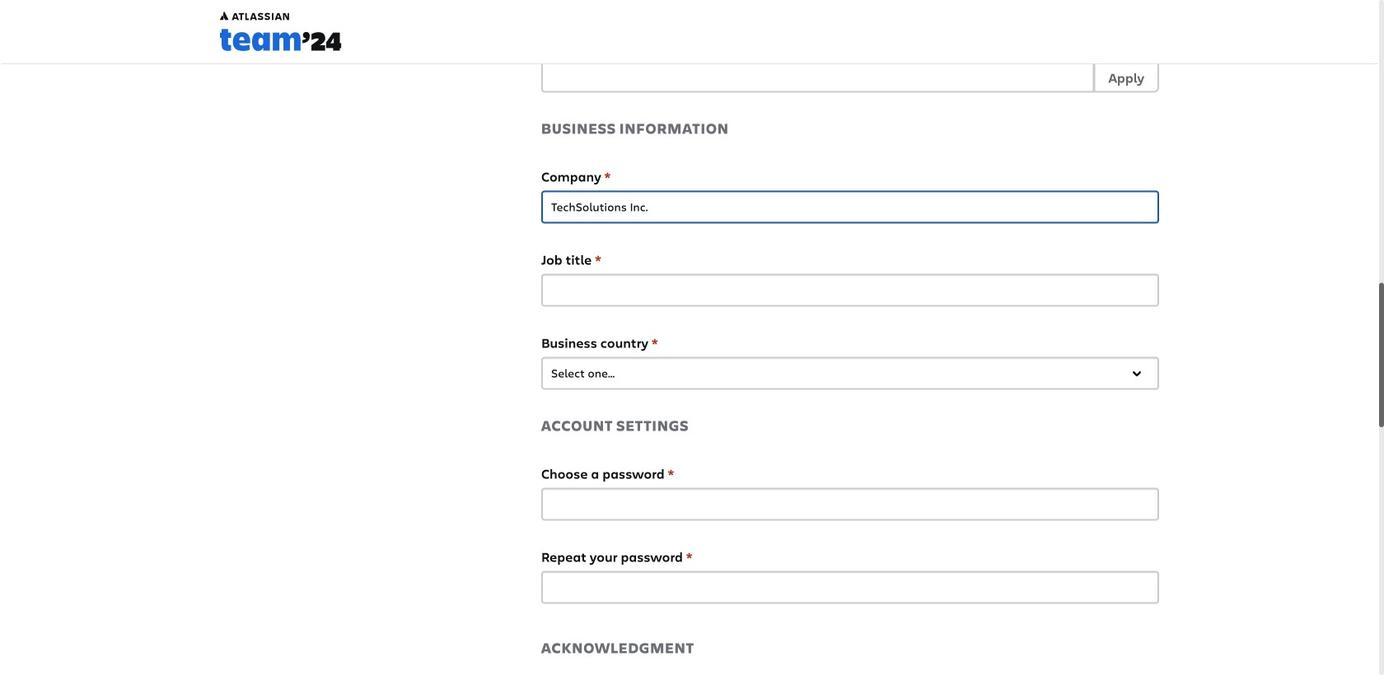 Task type: vqa. For each thing, say whether or not it's contained in the screenshot.
text box
yes



Task type: describe. For each thing, give the bounding box(es) containing it.
team '24 image
[[220, 12, 342, 58]]



Task type: locate. For each thing, give the bounding box(es) containing it.
None password field
[[541, 488, 1159, 521], [541, 571, 1159, 604], [541, 488, 1159, 521], [541, 571, 1159, 604]]

None text field
[[541, 60, 1095, 93], [541, 191, 1159, 224], [541, 274, 1159, 307], [541, 60, 1095, 93], [541, 191, 1159, 224], [541, 274, 1159, 307]]



